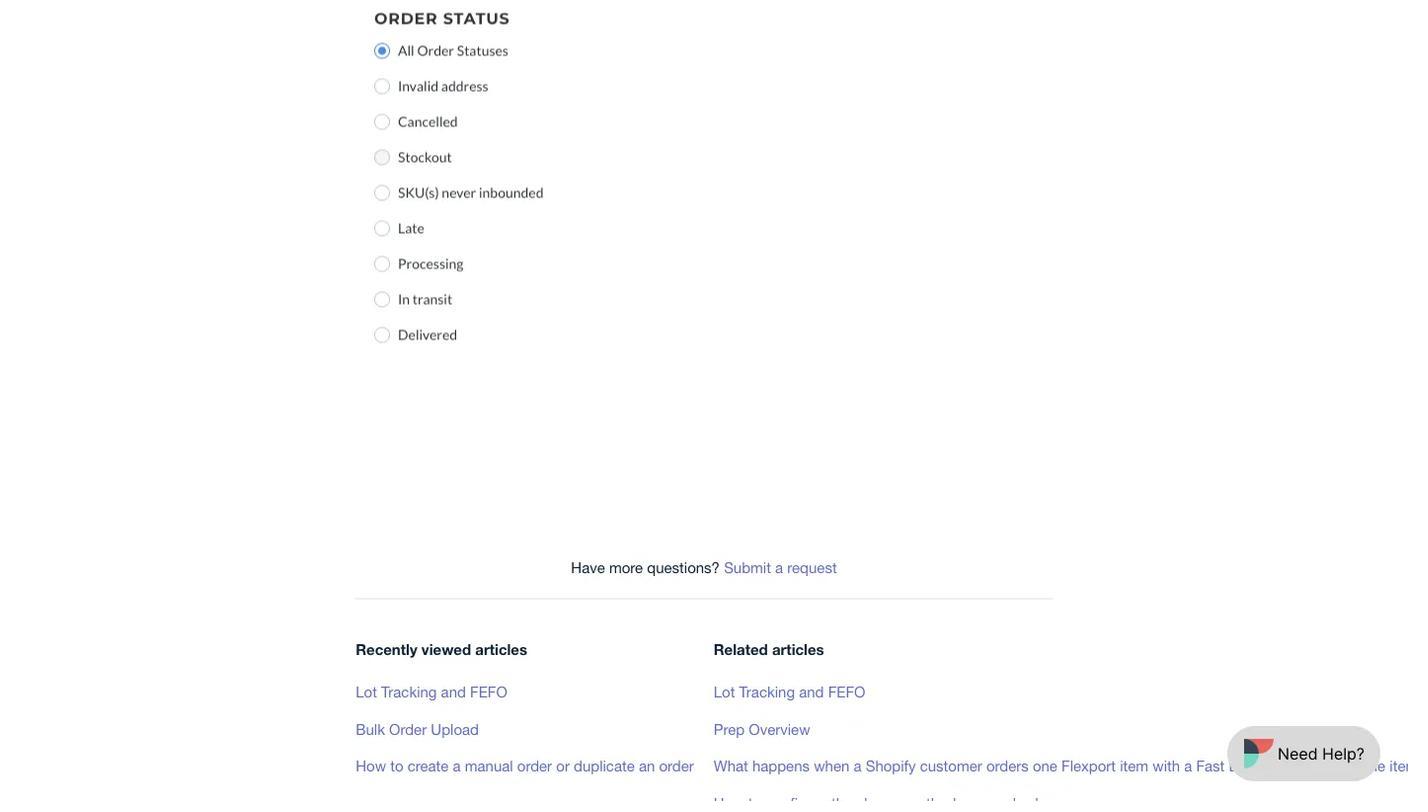 Task type: describe. For each thing, give the bounding box(es) containing it.
request
[[787, 559, 837, 577]]

have
[[571, 559, 605, 577]]

2 articles from the left
[[772, 641, 824, 659]]

viewed
[[422, 641, 471, 659]]

bulk order upload
[[356, 721, 479, 738]]

how to create a manual order or duplicate an order
[[356, 758, 694, 775]]

shopify
[[866, 758, 916, 775]]

a right when
[[854, 758, 862, 775]]

overview
[[749, 721, 810, 738]]

1 articles from the left
[[475, 641, 527, 659]]

how
[[356, 758, 386, 775]]

related
[[714, 641, 768, 659]]

delivery
[[1229, 758, 1282, 775]]

what happens when a shopify customer orders one flexport item with a fast delivery badge and one item link
[[714, 758, 1408, 775]]

with
[[1153, 758, 1180, 775]]

submit
[[724, 559, 771, 577]]

an
[[639, 758, 655, 775]]

lot tracking and fefo link for viewed
[[356, 684, 507, 701]]

lot tracking and fefo for viewed
[[356, 684, 507, 701]]

recently
[[356, 641, 417, 659]]

2 horizontal spatial and
[[1332, 758, 1357, 775]]

what happens when a shopify customer orders one flexport item with a fast delivery badge and one item
[[714, 758, 1408, 775]]

a right submit
[[775, 559, 783, 577]]

tracking for related
[[739, 684, 795, 701]]

duplicate
[[574, 758, 635, 775]]

more
[[609, 559, 643, 577]]

customer
[[920, 758, 982, 775]]

and for viewed
[[441, 684, 466, 701]]

questions?
[[647, 559, 720, 577]]



Task type: locate. For each thing, give the bounding box(es) containing it.
order
[[517, 758, 552, 775], [659, 758, 694, 775]]

happens
[[753, 758, 810, 775]]

1 horizontal spatial order
[[659, 758, 694, 775]]

order
[[389, 721, 427, 738]]

0 horizontal spatial order
[[517, 758, 552, 775]]

0 horizontal spatial item
[[1120, 758, 1149, 775]]

fefo up upload
[[470, 684, 507, 701]]

1 lot tracking and fefo link from the left
[[356, 684, 507, 701]]

fefo for viewed
[[470, 684, 507, 701]]

2 order from the left
[[659, 758, 694, 775]]

a
[[775, 559, 783, 577], [453, 758, 461, 775], [854, 758, 862, 775], [1184, 758, 1192, 775]]

or
[[556, 758, 570, 775]]

1 horizontal spatial lot tracking and fefo
[[714, 684, 866, 701]]

0 horizontal spatial fefo
[[470, 684, 507, 701]]

lot tracking and fefo up bulk order upload
[[356, 684, 507, 701]]

fefo for articles
[[828, 684, 866, 701]]

manual
[[465, 758, 513, 775]]

order left or
[[517, 758, 552, 775]]

and
[[441, 684, 466, 701], [799, 684, 824, 701], [1332, 758, 1357, 775]]

1 horizontal spatial lot tracking and fefo link
[[714, 684, 866, 701]]

how to create a manual order or duplicate an order link
[[356, 758, 694, 775]]

a right the create
[[453, 758, 461, 775]]

lot tracking and fefo up overview
[[714, 684, 866, 701]]

fefo
[[470, 684, 507, 701], [828, 684, 866, 701]]

fefo up when
[[828, 684, 866, 701]]

2 item from the left
[[1390, 758, 1408, 775]]

prep overview link
[[714, 721, 810, 738]]

and up overview
[[799, 684, 824, 701]]

lot
[[356, 684, 377, 701], [714, 684, 735, 701]]

0 horizontal spatial one
[[1033, 758, 1058, 775]]

and for articles
[[799, 684, 824, 701]]

2 lot from the left
[[714, 684, 735, 701]]

and up upload
[[441, 684, 466, 701]]

lot up bulk in the bottom of the page
[[356, 684, 377, 701]]

tracking
[[381, 684, 437, 701], [739, 684, 795, 701]]

1 one from the left
[[1033, 758, 1058, 775]]

lot tracking and fefo for articles
[[714, 684, 866, 701]]

tracking up prep overview
[[739, 684, 795, 701]]

tracking up 'order'
[[381, 684, 437, 701]]

1 tracking from the left
[[381, 684, 437, 701]]

one right badge
[[1361, 758, 1386, 775]]

item left with
[[1120, 758, 1149, 775]]

1 horizontal spatial one
[[1361, 758, 1386, 775]]

to
[[390, 758, 403, 775]]

upload
[[431, 721, 479, 738]]

prep overview
[[714, 721, 810, 738]]

submit a request link
[[724, 559, 837, 577]]

order right an
[[659, 758, 694, 775]]

2 lot tracking and fefo from the left
[[714, 684, 866, 701]]

0 horizontal spatial lot
[[356, 684, 377, 701]]

2 tracking from the left
[[739, 684, 795, 701]]

1 lot tracking and fefo from the left
[[356, 684, 507, 701]]

what
[[714, 758, 748, 775]]

1 horizontal spatial fefo
[[828, 684, 866, 701]]

articles
[[475, 641, 527, 659], [772, 641, 824, 659]]

0 horizontal spatial lot tracking and fefo
[[356, 684, 507, 701]]

articles right viewed
[[475, 641, 527, 659]]

create
[[408, 758, 449, 775]]

fast
[[1196, 758, 1225, 775]]

orders
[[987, 758, 1029, 775]]

one right orders
[[1033, 758, 1058, 775]]

and right badge
[[1332, 758, 1357, 775]]

when
[[814, 758, 850, 775]]

badge
[[1286, 758, 1328, 775]]

lot up prep
[[714, 684, 735, 701]]

flexport
[[1062, 758, 1116, 775]]

mceclip3.png image
[[356, 0, 626, 357]]

lot for recently
[[356, 684, 377, 701]]

lot tracking and fefo link up bulk order upload
[[356, 684, 507, 701]]

lot tracking and fefo
[[356, 684, 507, 701], [714, 684, 866, 701]]

recently viewed articles
[[356, 641, 527, 659]]

1 horizontal spatial articles
[[772, 641, 824, 659]]

prep
[[714, 721, 745, 738]]

1 horizontal spatial item
[[1390, 758, 1408, 775]]

1 horizontal spatial tracking
[[739, 684, 795, 701]]

1 horizontal spatial and
[[799, 684, 824, 701]]

2 one from the left
[[1361, 758, 1386, 775]]

bulk order upload link
[[356, 721, 479, 738]]

2 lot tracking and fefo link from the left
[[714, 684, 866, 701]]

item right badge
[[1390, 758, 1408, 775]]

1 horizontal spatial lot
[[714, 684, 735, 701]]

item
[[1120, 758, 1149, 775], [1390, 758, 1408, 775]]

0 horizontal spatial and
[[441, 684, 466, 701]]

1 lot from the left
[[356, 684, 377, 701]]

a right with
[[1184, 758, 1192, 775]]

1 order from the left
[[517, 758, 552, 775]]

tracking for recently
[[381, 684, 437, 701]]

0 horizontal spatial tracking
[[381, 684, 437, 701]]

articles right "related"
[[772, 641, 824, 659]]

1 item from the left
[[1120, 758, 1149, 775]]

1 fefo from the left
[[470, 684, 507, 701]]

have more questions? submit a request
[[571, 559, 837, 577]]

lot for related
[[714, 684, 735, 701]]

lot tracking and fefo link
[[356, 684, 507, 701], [714, 684, 866, 701]]

0 horizontal spatial lot tracking and fefo link
[[356, 684, 507, 701]]

one
[[1033, 758, 1058, 775], [1361, 758, 1386, 775]]

0 horizontal spatial articles
[[475, 641, 527, 659]]

related articles
[[714, 641, 824, 659]]

2 fefo from the left
[[828, 684, 866, 701]]

lot tracking and fefo link for articles
[[714, 684, 866, 701]]

bulk
[[356, 721, 385, 738]]

lot tracking and fefo link up overview
[[714, 684, 866, 701]]



Task type: vqa. For each thing, say whether or not it's contained in the screenshot.
How to create a manual order or duplicate an order link
yes



